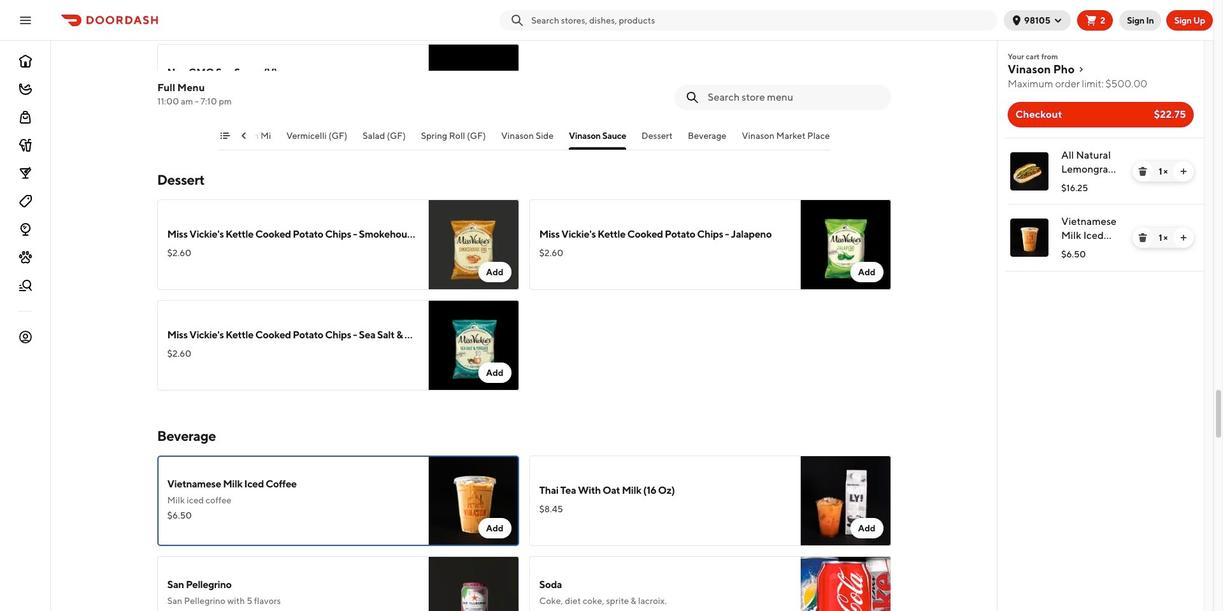 Task type: locate. For each thing, give the bounding box(es) containing it.
1 vertical spatial vietnamese milk iced coffee image
[[429, 456, 519, 546]]

0 vertical spatial remove item from cart image
[[1138, 166, 1149, 177]]

remove item from cart image
[[1138, 166, 1149, 177], [1138, 233, 1149, 243]]

remove item from cart image left add one to cart icon
[[1138, 233, 1149, 243]]

add one to cart image
[[1179, 233, 1189, 243]]

2 remove item from cart image from the top
[[1138, 233, 1149, 243]]

scroll menu navigation left image
[[239, 131, 249, 141]]

vietnamese milk iced coffee image
[[1011, 219, 1049, 257], [429, 456, 519, 546]]

miss vickie's kettle cooked potato chips - smokehouse bbq image
[[429, 200, 519, 290]]

miss vickie's kettle cooked potato chips - sea salt & vinegar image
[[429, 300, 519, 391]]

remove item from cart image left add one to cart image
[[1138, 166, 1149, 177]]

1 vertical spatial remove item from cart image
[[1138, 233, 1149, 243]]

remove item from cart image for add one to cart icon
[[1138, 233, 1149, 243]]

Store search: begin typing to search for stores available on DoorDash text field
[[532, 14, 993, 26]]

remove item from cart image for add one to cart image
[[1138, 166, 1149, 177]]

1 remove item from cart image from the top
[[1138, 166, 1149, 177]]

0 vertical spatial vietnamese milk iced coffee image
[[1011, 219, 1049, 257]]

thai tea with oat milk  (16 oz) image
[[801, 456, 891, 546]]

san pellegrino image
[[429, 556, 519, 611]]

all natural lemongrass pork banh mi image
[[1011, 152, 1049, 191]]

Item Search search field
[[708, 91, 881, 105]]

show menu categories image
[[220, 131, 230, 141]]

list
[[998, 138, 1205, 272]]



Task type: vqa. For each thing, say whether or not it's contained in the screenshot.
1st remove item from cart icon from the bottom
yes



Task type: describe. For each thing, give the bounding box(es) containing it.
open menu image
[[18, 12, 33, 28]]

gluten-free fish sauce image
[[801, 0, 891, 34]]

0 horizontal spatial vietnamese milk iced coffee image
[[429, 456, 519, 546]]

peanut sauce image
[[429, 0, 519, 34]]

1 horizontal spatial vietnamese milk iced coffee image
[[1011, 219, 1049, 257]]

add one to cart image
[[1179, 166, 1189, 177]]

miss vickie's kettle cooked potato chips - jalapeno image
[[801, 200, 891, 290]]

non gmo soy sauce (v) image
[[429, 44, 519, 134]]

soda image
[[801, 556, 891, 611]]



